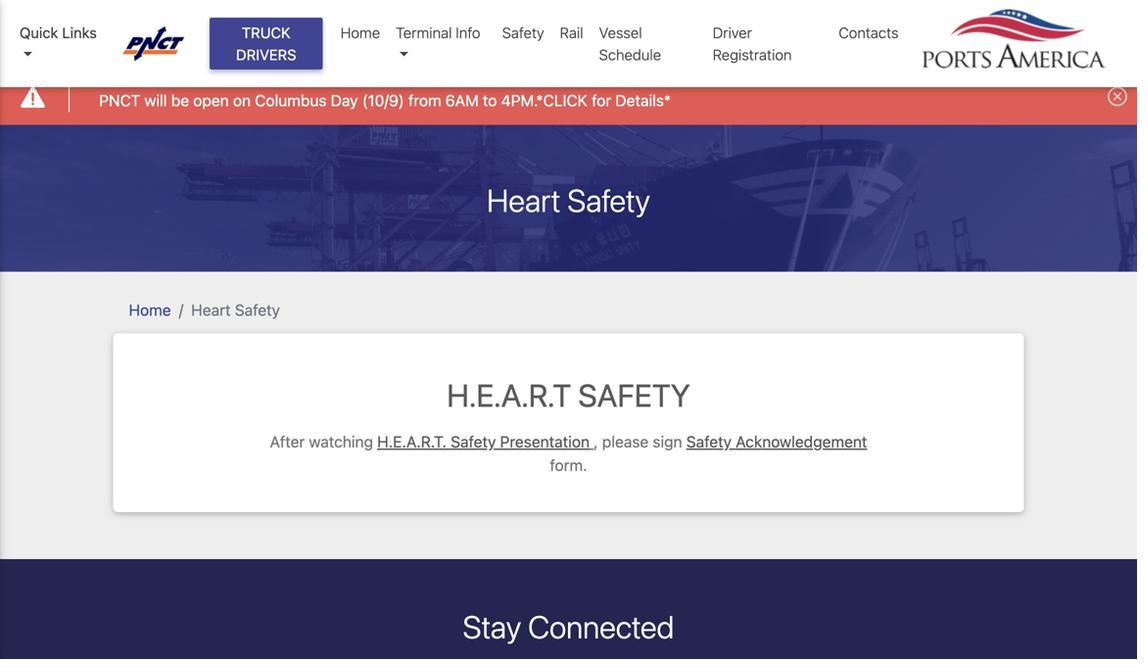 Task type: locate. For each thing, give the bounding box(es) containing it.
quick links link
[[20, 22, 104, 66]]

,
[[594, 433, 598, 451]]

1 vertical spatial heart safety
[[191, 301, 280, 320]]

schedule
[[599, 46, 661, 63]]

home link
[[333, 14, 388, 51], [129, 301, 171, 320]]

close image
[[1108, 86, 1128, 106]]

6am
[[446, 91, 479, 110]]

pnct will be open on columbus day (10/9) from 6am to 4pm.*click for details* alert
[[0, 72, 1138, 125]]

presentation
[[500, 433, 590, 451]]

details*
[[616, 91, 671, 110]]

h.e.a.r.t. safety presentation link
[[377, 433, 590, 451]]

driver registration link
[[705, 14, 831, 73]]

columbus
[[255, 91, 327, 110]]

truck
[[242, 24, 291, 41]]

please
[[602, 433, 649, 451]]

heart
[[487, 182, 561, 219], [191, 301, 231, 320]]

0 horizontal spatial home
[[129, 301, 171, 320]]

driver registration
[[713, 24, 792, 63]]

connected
[[528, 608, 675, 646]]

0 horizontal spatial heart safety
[[191, 301, 280, 320]]

1 vertical spatial home link
[[129, 301, 171, 320]]

(10/9)
[[362, 91, 404, 110]]

1 horizontal spatial home link
[[333, 14, 388, 51]]

4pm.*click
[[501, 91, 588, 110]]

1 vertical spatial heart
[[191, 301, 231, 320]]

1 horizontal spatial home
[[341, 24, 380, 41]]

contacts
[[839, 24, 899, 41]]

0 vertical spatial heart safety
[[487, 182, 650, 219]]

rail
[[560, 24, 584, 41]]

1 horizontal spatial heart
[[487, 182, 561, 219]]

heart safety
[[487, 182, 650, 219], [191, 301, 280, 320]]

safety
[[502, 24, 544, 41], [568, 182, 650, 219], [235, 301, 280, 320], [578, 377, 691, 414], [451, 433, 496, 451], [687, 433, 732, 451]]

home
[[341, 24, 380, 41], [129, 301, 171, 320]]

quick
[[20, 24, 58, 41]]

h.e.a.r.t
[[447, 377, 572, 414]]

0 vertical spatial heart
[[487, 182, 561, 219]]

safety link
[[495, 14, 552, 51]]

after
[[270, 433, 305, 451]]

terminal info
[[396, 24, 481, 41]]

safety acknowledgement link
[[687, 433, 868, 451]]

1 horizontal spatial heart safety
[[487, 182, 650, 219]]

for
[[592, 91, 612, 110]]

vessel schedule link
[[591, 14, 705, 73]]

stay connected
[[463, 608, 675, 646]]

terminal
[[396, 24, 452, 41]]

will
[[144, 91, 167, 110]]



Task type: describe. For each thing, give the bounding box(es) containing it.
acknowledgement
[[736, 433, 868, 451]]

0 horizontal spatial home link
[[129, 301, 171, 320]]

pnct
[[99, 91, 140, 110]]

rail link
[[552, 14, 591, 51]]

safety inside the safety link
[[502, 24, 544, 41]]

open
[[193, 91, 229, 110]]

to
[[483, 91, 497, 110]]

quick links
[[20, 24, 97, 41]]

watching
[[309, 433, 373, 451]]

1 vertical spatial home
[[129, 301, 171, 320]]

on
[[233, 91, 251, 110]]

sign
[[653, 433, 683, 451]]

pnct will be open on columbus day (10/9) from 6am to 4pm.*click for details*
[[99, 91, 671, 110]]

day
[[331, 91, 358, 110]]

info
[[456, 24, 481, 41]]

terminal info link
[[388, 14, 495, 73]]

from
[[408, 91, 442, 110]]

form.
[[550, 456, 588, 475]]

vessel schedule
[[599, 24, 661, 63]]

links
[[62, 24, 97, 41]]

after watching h.e.a.r.t. safety presentation , please sign safety acknowledgement form.
[[270, 433, 868, 475]]

h.e.a.r.t safety
[[447, 377, 691, 414]]

stay
[[463, 608, 521, 646]]

h.e.a.r.t.
[[377, 433, 447, 451]]

0 vertical spatial home link
[[333, 14, 388, 51]]

0 horizontal spatial heart
[[191, 301, 231, 320]]

be
[[171, 91, 189, 110]]

drivers
[[236, 46, 296, 63]]

contacts link
[[831, 14, 907, 51]]

truck drivers
[[236, 24, 296, 63]]

vessel
[[599, 24, 642, 41]]

registration
[[713, 46, 792, 63]]

driver
[[713, 24, 752, 41]]

truck drivers link
[[210, 18, 323, 70]]

0 vertical spatial home
[[341, 24, 380, 41]]

pnct will be open on columbus day (10/9) from 6am to 4pm.*click for details* link
[[99, 89, 671, 112]]



Task type: vqa. For each thing, say whether or not it's contained in the screenshot.
the 2200
no



